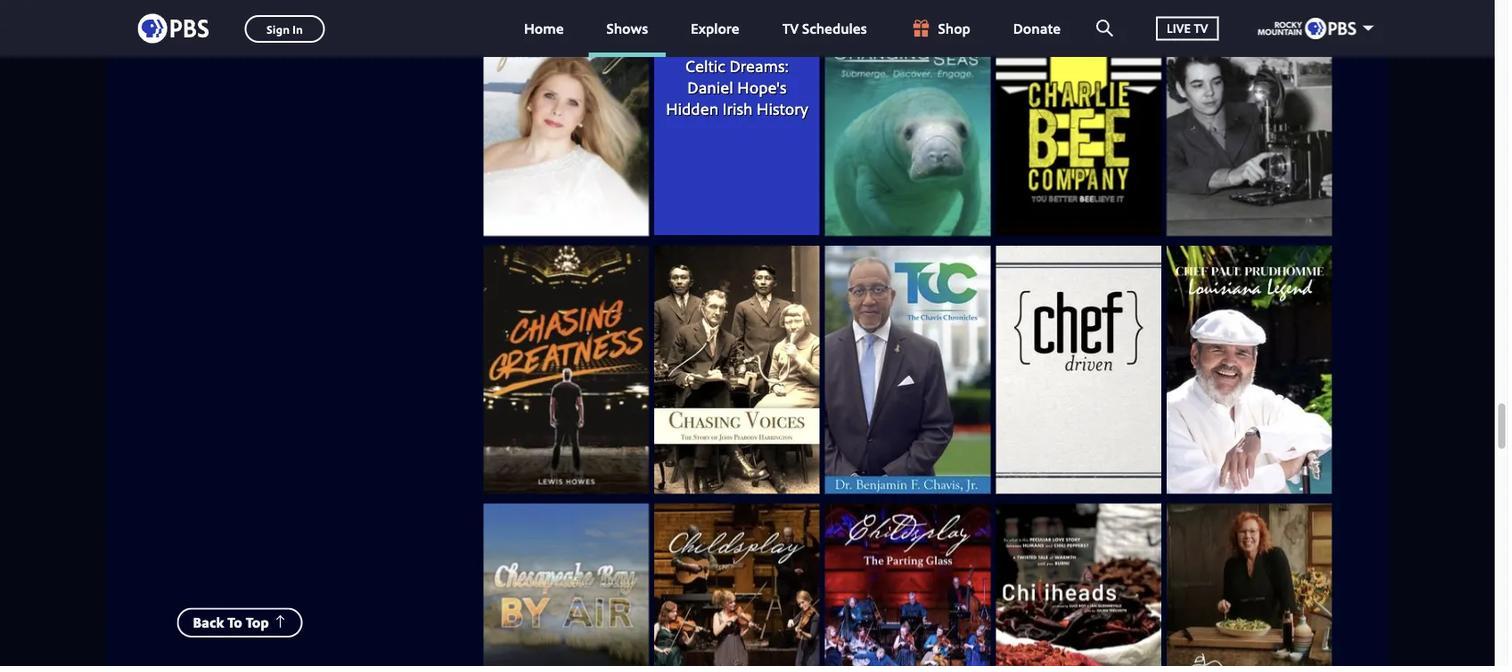 Task type: describe. For each thing, give the bounding box(es) containing it.
charlie bee company image
[[996, 0, 1161, 236]]

rmpbs image
[[1258, 18, 1356, 39]]

live tv
[[1167, 20, 1208, 37]]

celtic dreams: daniel hope's hidden irish history
[[666, 55, 808, 119]]

to
[[227, 613, 242, 632]]

chasing greatness image
[[484, 246, 649, 494]]

tv inside tv schedules link
[[782, 19, 799, 38]]

the chavis chronicles image
[[825, 246, 990, 494]]

live
[[1167, 20, 1191, 37]]

childsplay: the parting glass image
[[825, 504, 990, 667]]

back
[[193, 613, 224, 632]]

donate
[[1013, 19, 1061, 38]]

christina cooks: back to the cutting board image
[[1167, 504, 1332, 667]]

a celtic awakening with faith marion robinson image
[[484, 0, 649, 236]]

shop link
[[892, 0, 988, 57]]

hope's
[[737, 76, 787, 98]]

chef paul prudhomme: louisiana legend image
[[1167, 246, 1332, 494]]

back to top
[[193, 613, 269, 632]]

celtic
[[685, 55, 725, 76]]

explore
[[691, 19, 739, 38]]

chasing voices image
[[654, 246, 820, 494]]

tv schedules
[[782, 19, 867, 38]]

hidden
[[666, 97, 718, 119]]

home
[[524, 19, 564, 38]]

explore link
[[673, 0, 757, 57]]

pbs image
[[138, 8, 209, 49]]

back to top button
[[177, 608, 303, 638]]



Task type: vqa. For each thing, say whether or not it's contained in the screenshot.
'Shows'
yes



Task type: locate. For each thing, give the bounding box(es) containing it.
dreams:
[[729, 55, 789, 76]]

tv
[[782, 19, 799, 38], [1194, 20, 1208, 37]]

charlotte mansfield: a woman photographer goes to war image
[[1167, 0, 1332, 236]]

live tv link
[[1138, 0, 1237, 57]]

1 horizontal spatial tv
[[1194, 20, 1208, 37]]

tv inside live tv link
[[1194, 20, 1208, 37]]

0 horizontal spatial tv
[[782, 19, 799, 38]]

chesapeake bay by air image
[[484, 504, 649, 667]]

shows link
[[589, 0, 666, 57]]

tv right live
[[1194, 20, 1208, 37]]

daniel
[[687, 76, 733, 98]]

childsplay: a story of fiddles, fiddlers and a fiddlemaker image
[[654, 504, 820, 667]]

irish
[[722, 97, 753, 119]]

search image
[[1096, 20, 1113, 37]]

shows
[[607, 19, 648, 38]]

chef driven image
[[996, 246, 1161, 494]]

top
[[246, 613, 269, 632]]

schedules
[[802, 19, 867, 38]]

home link
[[506, 0, 582, 57]]

chiliheads image
[[996, 504, 1161, 667]]

changing seas image
[[825, 0, 990, 236]]

tv left schedules
[[782, 19, 799, 38]]

history
[[757, 97, 808, 119]]

donate link
[[995, 0, 1079, 57]]

tv schedules link
[[764, 0, 885, 57]]

shop
[[938, 19, 970, 38]]



